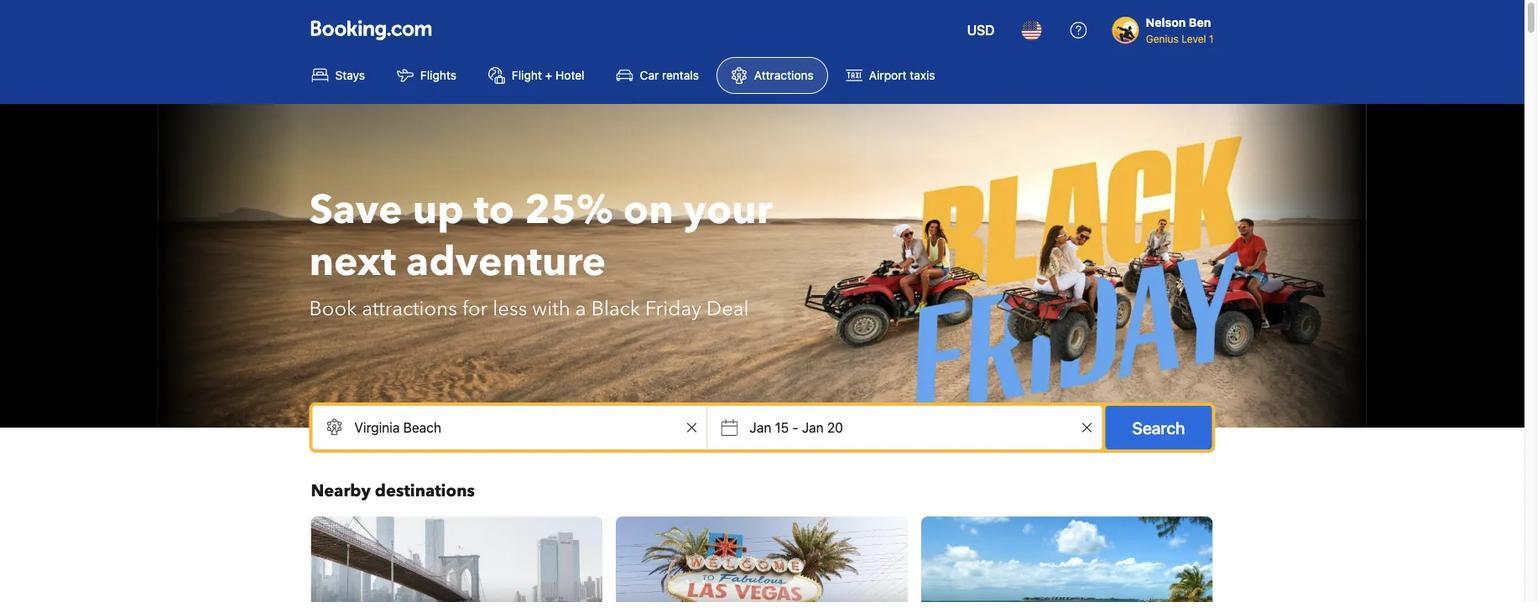 Task type: vqa. For each thing, say whether or not it's contained in the screenshot.
taxis
yes



Task type: locate. For each thing, give the bounding box(es) containing it.
flights
[[421, 68, 457, 82]]

flight
[[512, 68, 542, 82]]

your
[[684, 183, 773, 238]]

car rentals
[[640, 68, 699, 82]]

flight + hotel
[[512, 68, 585, 82]]

deal
[[707, 295, 749, 323]]

attractions link
[[717, 57, 828, 94]]

key west image
[[922, 517, 1213, 603]]

jan right -
[[802, 420, 824, 436]]

airport taxis link
[[832, 57, 950, 94]]

save
[[309, 183, 403, 238]]

jan left 15
[[750, 420, 772, 436]]

1
[[1210, 33, 1214, 44]]

flight + hotel link
[[474, 57, 599, 94]]

black
[[592, 295, 641, 323]]

jan 15 - jan 20
[[750, 420, 844, 436]]

-
[[793, 420, 799, 436]]

usd button
[[957, 10, 1005, 50]]

to
[[474, 183, 515, 238]]

save up to 25% on your next adventure book attractions for less with a black friday deal
[[309, 183, 773, 323]]

nelson
[[1146, 16, 1187, 29]]

jan
[[750, 420, 772, 436], [802, 420, 824, 436]]

up
[[413, 183, 464, 238]]

destinations
[[375, 480, 475, 503]]

book
[[309, 295, 357, 323]]

genius
[[1146, 33, 1179, 44]]

1 horizontal spatial jan
[[802, 420, 824, 436]]

nearby destinations
[[311, 480, 475, 503]]

airport
[[869, 68, 907, 82]]

friday
[[646, 295, 702, 323]]

Where are you going? search field
[[313, 406, 707, 450]]

0 horizontal spatial jan
[[750, 420, 772, 436]]

booking.com image
[[311, 20, 432, 40]]

less
[[493, 295, 527, 323]]

airport taxis
[[869, 68, 936, 82]]



Task type: describe. For each thing, give the bounding box(es) containing it.
+
[[545, 68, 553, 82]]

ben
[[1189, 16, 1212, 29]]

rentals
[[662, 68, 699, 82]]

on
[[624, 183, 674, 238]]

attractions
[[755, 68, 814, 82]]

nearby
[[311, 480, 371, 503]]

20
[[828, 420, 844, 436]]

new york image
[[311, 517, 603, 603]]

usd
[[967, 22, 995, 38]]

search button
[[1106, 406, 1213, 450]]

nelson ben genius level 1
[[1146, 16, 1214, 44]]

15
[[775, 420, 789, 436]]

a
[[576, 295, 586, 323]]

stays link
[[298, 57, 379, 94]]

your account menu nelson ben genius level 1 element
[[1113, 8, 1221, 46]]

25%
[[525, 183, 613, 238]]

search
[[1133, 418, 1186, 438]]

car
[[640, 68, 659, 82]]

2 jan from the left
[[802, 420, 824, 436]]

las vegas image
[[616, 517, 908, 603]]

with
[[532, 295, 571, 323]]

attractions
[[362, 295, 457, 323]]

adventure
[[406, 235, 606, 290]]

flights link
[[383, 57, 471, 94]]

1 jan from the left
[[750, 420, 772, 436]]

car rentals link
[[602, 57, 713, 94]]

hotel
[[556, 68, 585, 82]]

next
[[309, 235, 396, 290]]

for
[[462, 295, 488, 323]]

taxis
[[910, 68, 936, 82]]

stays
[[335, 68, 365, 82]]

level
[[1182, 33, 1207, 44]]



